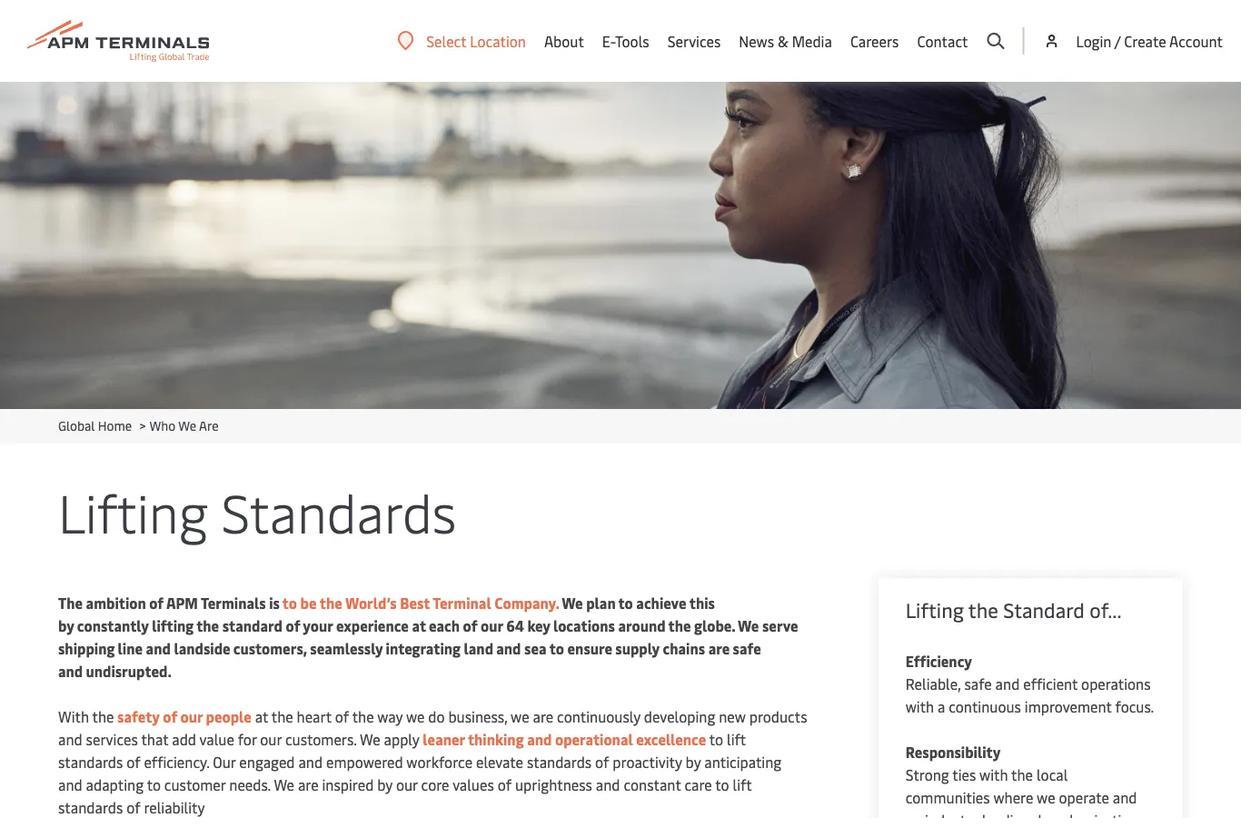 Task type: vqa. For each thing, say whether or not it's contained in the screenshot.
scan,
no



Task type: locate. For each thing, give the bounding box(es) containing it.
efficiency
[[906, 651, 973, 671]]

by
[[686, 752, 701, 772], [377, 775, 393, 794]]

1 vertical spatial by
[[377, 775, 393, 794]]

of inside at the heart of the way we do business, we are continuously developing new products and services that add value for our customers. we apply
[[335, 707, 349, 726]]

sea
[[525, 639, 547, 658]]

the
[[58, 593, 83, 613]]

1 vertical spatial our
[[396, 775, 418, 794]]

this
[[690, 593, 715, 613]]

we left "are"
[[178, 417, 196, 434]]

0 horizontal spatial are
[[298, 775, 319, 794]]

to
[[283, 593, 297, 613], [550, 639, 564, 658], [710, 729, 724, 749], [147, 775, 161, 794], [716, 775, 730, 794]]

the up services
[[92, 707, 114, 726]]

and down with
[[58, 729, 82, 749]]

lift down new
[[727, 729, 746, 749]]

our
[[213, 752, 236, 772]]

1 horizontal spatial by
[[686, 752, 701, 772]]

e-tools button
[[603, 0, 650, 82]]

1 horizontal spatial with
[[980, 765, 1009, 784]]

that
[[141, 729, 168, 749]]

by down empowered
[[377, 775, 393, 794]]

&
[[778, 31, 789, 51]]

efficiency reliable, safe and efficient operations with a continuous improvement focus.
[[906, 651, 1155, 716]]

lifting down global home > who we are
[[58, 475, 208, 546]]

the left the way we
[[352, 707, 374, 726]]

lifting
[[58, 475, 208, 546], [906, 596, 964, 623]]

the heart
[[272, 707, 332, 726]]

to right the care
[[716, 775, 730, 794]]

0 vertical spatial with
[[906, 697, 935, 716]]

e-tools
[[603, 31, 650, 51]]

1 horizontal spatial lifting
[[906, 596, 964, 623]]

ensure supply
[[568, 639, 660, 658]]

to right is
[[283, 593, 297, 613]]

of up customers.
[[335, 707, 349, 726]]

with left a in the bottom of the page
[[906, 697, 935, 716]]

are up "leaner thinking and operational excellence" link
[[533, 707, 554, 726]]

lifting the
[[152, 616, 219, 635]]

to right sea
[[550, 639, 564, 658]]

lifting up "efficiency"
[[906, 596, 964, 623]]

needs.
[[229, 775, 271, 794]]

experience
[[336, 616, 409, 635]]

and
[[146, 639, 171, 658], [996, 674, 1020, 694], [58, 729, 82, 749], [527, 729, 552, 749], [299, 752, 323, 772], [58, 775, 82, 794], [596, 775, 620, 794], [1113, 788, 1138, 807]]

0 horizontal spatial our
[[396, 775, 418, 794]]

leaner
[[423, 729, 465, 749]]

we inside we plan to achieve this by constantly lifting the standard of your experience at each of our 64 key locations around the globe. we serve shipping line and landside customers, seamlessly integrating land and sea to ensure supply chains are safe and undisrupted.
[[562, 593, 583, 613]]

1 vertical spatial lifting
[[906, 596, 964, 623]]

we down engaged
[[274, 775, 295, 794]]

efficient
[[1024, 674, 1078, 694]]

1 vertical spatial are
[[298, 775, 319, 794]]

select
[[427, 31, 467, 50]]

we inside to lift standards of efficiency. our engaged and empowered workforce elevate standards of proactivity by anticipating and adapting to customer needs. we are inspired by our core values of uprightness and constant care to lift standards of reliability
[[274, 775, 295, 794]]

value
[[200, 729, 234, 749]]

we up key locations
[[562, 593, 583, 613]]

ambition
[[86, 593, 146, 613]]

of up adapting
[[127, 752, 140, 772]]

care
[[685, 775, 712, 794]]

our up land and
[[481, 616, 503, 635]]

the
[[320, 593, 343, 613], [969, 596, 999, 623], [92, 707, 114, 726], [352, 707, 374, 726], [1012, 765, 1034, 784]]

of down operational
[[595, 752, 609, 772]]

way we
[[378, 707, 425, 726]]

leaner thinking and operational excellence
[[420, 729, 707, 749]]

lift down the anticipating on the bottom of page
[[733, 775, 752, 794]]

best
[[400, 593, 430, 613]]

developing
[[644, 707, 716, 726]]

0 horizontal spatial with
[[906, 697, 935, 716]]

communities
[[906, 788, 990, 807]]

are left the inspired
[[298, 775, 319, 794]]

0 vertical spatial our
[[481, 616, 503, 635]]

empowered
[[326, 752, 403, 772]]

the up where
[[1012, 765, 1034, 784]]

services button
[[668, 0, 721, 82]]

lifting for lifting the standard of...
[[906, 596, 964, 623]]

/
[[1115, 31, 1121, 50]]

services
[[86, 729, 138, 749]]

responsibility strong ties with the local communities where we operate and an industry leading decarbonisati
[[906, 742, 1138, 818]]

customers.
[[285, 729, 357, 749]]

news & media button
[[739, 0, 833, 82]]

to up reliability at the left bottom of the page
[[147, 775, 161, 794]]

1 vertical spatial with
[[980, 765, 1009, 784]]

with right ties
[[980, 765, 1009, 784]]

business, we
[[449, 707, 530, 726]]

media
[[792, 31, 833, 51]]

1 horizontal spatial our
[[481, 616, 503, 635]]

uprightness
[[515, 775, 593, 794]]

1 vertical spatial lift
[[733, 775, 752, 794]]

0 vertical spatial lift
[[727, 729, 746, 749]]

workforce
[[407, 752, 473, 772]]

who we are image
[[0, 82, 1242, 409]]

we up empowered
[[360, 729, 381, 749]]

and right safe
[[996, 674, 1020, 694]]

local
[[1037, 765, 1068, 784]]

of down terminal on the left of page
[[463, 616, 478, 635]]

standards
[[58, 752, 123, 772], [527, 752, 592, 772], [58, 798, 123, 817]]

and down lifting the
[[146, 639, 171, 658]]

globe. we
[[695, 616, 759, 635]]

leaner thinking and operational excellence link
[[420, 729, 707, 749]]

0 horizontal spatial by
[[377, 775, 393, 794]]

with inside 'efficiency reliable, safe and efficient operations with a continuous improvement focus.'
[[906, 697, 935, 716]]

64
[[507, 616, 524, 635]]

0 vertical spatial are
[[533, 707, 554, 726]]

and right operate
[[1113, 788, 1138, 807]]

plan to
[[587, 593, 633, 613]]

a
[[938, 697, 946, 716]]

e-
[[603, 31, 615, 51]]

we plan to achieve this by constantly lifting the standard of your experience at each of our 64 key locations around the globe. we serve shipping line and landside customers, seamlessly integrating land and sea to ensure supply chains are safe and undisrupted.
[[58, 593, 799, 681]]

0 horizontal spatial lifting
[[58, 475, 208, 546]]

world's
[[345, 593, 397, 613]]

login
[[1077, 31, 1112, 50]]

focus.
[[1116, 697, 1155, 716]]

of our
[[163, 707, 203, 726]]

reliability
[[144, 798, 205, 817]]

with
[[906, 697, 935, 716], [980, 765, 1009, 784]]

by up the care
[[686, 752, 701, 772]]

are
[[533, 707, 554, 726], [298, 775, 319, 794]]

who
[[150, 417, 176, 434]]

standard
[[222, 616, 283, 635]]

inspired
[[322, 775, 374, 794]]

0 vertical spatial lifting
[[58, 475, 208, 546]]

to lift standards of efficiency. our engaged and empowered workforce elevate standards of proactivity by anticipating and adapting to customer needs. we are inspired by our core values of uprightness and constant care to lift standards of reliability
[[58, 729, 782, 817]]

global
[[58, 417, 95, 434]]

0 vertical spatial by
[[686, 752, 701, 772]]

1 horizontal spatial are
[[533, 707, 554, 726]]

do
[[428, 707, 445, 726]]

serve
[[763, 616, 799, 635]]

our left the core
[[396, 775, 418, 794]]

our
[[481, 616, 503, 635], [396, 775, 418, 794]]

improvement
[[1025, 697, 1112, 716]]

safe
[[965, 674, 992, 694]]

the left 'standard'
[[969, 596, 999, 623]]

land and
[[464, 639, 521, 658]]

elevate
[[476, 752, 524, 772]]

of down adapting
[[127, 798, 140, 817]]

about button
[[544, 0, 584, 82]]

thinking
[[468, 729, 524, 749]]



Task type: describe. For each thing, give the bounding box(es) containing it.
contact
[[918, 31, 968, 51]]

apply
[[384, 729, 420, 749]]

home
[[98, 417, 132, 434]]

and inside we plan to achieve this by constantly lifting the standard of your experience at each of our 64 key locations around the globe. we serve shipping line and landside customers, seamlessly integrating land and sea to ensure supply chains are safe and undisrupted.
[[146, 639, 171, 658]]

products
[[750, 707, 808, 726]]

and inside 'efficiency reliable, safe and efficient operations with a continuous improvement focus.'
[[996, 674, 1020, 694]]

lifting the standard of...
[[906, 596, 1122, 623]]

terminal
[[433, 593, 491, 613]]

standards down adapting
[[58, 798, 123, 817]]

standards down services
[[58, 752, 123, 772]]

achieve
[[637, 593, 687, 613]]

create
[[1125, 31, 1167, 50]]

we
[[1037, 788, 1056, 807]]

the right be
[[320, 593, 343, 613]]

safety
[[117, 707, 160, 726]]

>
[[140, 417, 146, 434]]

are
[[199, 417, 219, 434]]

people
[[206, 707, 252, 726]]

news
[[739, 31, 775, 51]]

landside customers, seamlessly integrating
[[174, 639, 461, 658]]

to down new
[[710, 729, 724, 749]]

terminals
[[201, 593, 266, 613]]

with
[[58, 707, 89, 726]]

with the safety of our people
[[58, 707, 252, 726]]

customer
[[164, 775, 226, 794]]

select location
[[427, 31, 526, 50]]

be
[[301, 593, 317, 613]]

lifting standards
[[58, 475, 457, 546]]

of...
[[1090, 596, 1122, 623]]

adapting
[[86, 775, 144, 794]]

and inside responsibility strong ties with the local communities where we operate and an industry leading decarbonisati
[[1113, 788, 1138, 807]]

at
[[255, 707, 268, 726]]

operations
[[1082, 674, 1151, 694]]

at the heart of the way we do business, we are continuously developing new products and services that add value for our customers. we apply
[[58, 707, 808, 749]]

are inside at the heart of the way we do business, we are continuously developing new products and services that add value for our customers. we apply
[[533, 707, 554, 726]]

anticipating
[[705, 752, 782, 772]]

efficiency.
[[144, 752, 209, 772]]

the inside responsibility strong ties with the local communities where we operate and an industry leading decarbonisati
[[1012, 765, 1034, 784]]

and left constant
[[596, 775, 620, 794]]

where
[[994, 788, 1034, 807]]

of inside we plan to achieve this by constantly lifting the standard of your experience at each of our 64 key locations around the globe. we serve shipping line and landside customers, seamlessly integrating land and sea to ensure supply chains are safe and undisrupted.
[[463, 616, 478, 635]]

ties
[[953, 765, 977, 784]]

leading
[[983, 810, 1030, 818]]

lifting for lifting standards
[[58, 475, 208, 546]]

company.
[[495, 593, 559, 613]]

for our
[[238, 729, 282, 749]]

values
[[453, 775, 494, 794]]

we inside at the heart of the way we do business, we are continuously developing new products and services that add value for our customers. we apply
[[360, 729, 381, 749]]

login / create account
[[1077, 31, 1224, 50]]

and undisrupted.
[[58, 661, 171, 681]]

add
[[172, 729, 196, 749]]

chains
[[663, 639, 705, 658]]

proactivity
[[613, 752, 682, 772]]

around the
[[618, 616, 691, 635]]

key locations
[[528, 616, 615, 635]]

standards down leaner thinking and operational excellence
[[527, 752, 592, 772]]

operational
[[555, 729, 633, 749]]

and right the thinking
[[527, 729, 552, 749]]

core
[[421, 775, 450, 794]]

are safe
[[709, 639, 761, 658]]

tools
[[615, 31, 650, 51]]

account
[[1170, 31, 1224, 50]]

login / create account link
[[1043, 0, 1224, 82]]

our inside we plan to achieve this by constantly lifting the standard of your experience at each of our 64 key locations around the globe. we serve shipping line and landside customers, seamlessly integrating land and sea to ensure supply chains are safe and undisrupted.
[[481, 616, 503, 635]]

shipping line
[[58, 639, 143, 658]]

engaged
[[239, 752, 295, 772]]

with inside responsibility strong ties with the local communities where we operate and an industry leading decarbonisati
[[980, 765, 1009, 784]]

safety of our people link
[[114, 707, 252, 726]]

and inside at the heart of the way we do business, we are continuously developing new products and services that add value for our customers. we apply
[[58, 729, 82, 749]]

to inside we plan to achieve this by constantly lifting the standard of your experience at each of our 64 key locations around the globe. we serve shipping line and landside customers, seamlessly integrating land and sea to ensure supply chains are safe and undisrupted.
[[550, 639, 564, 658]]

excellence
[[637, 729, 707, 749]]

global home > who we are
[[58, 417, 219, 434]]

careers
[[851, 31, 899, 51]]

new
[[719, 707, 746, 726]]

strong
[[906, 765, 950, 784]]

the inside at the heart of the way we do business, we are continuously developing new products and services that add value for our customers. we apply
[[352, 707, 374, 726]]

and left adapting
[[58, 775, 82, 794]]

careers button
[[851, 0, 899, 82]]

select location button
[[397, 31, 526, 51]]

global home link
[[58, 417, 132, 434]]

standard
[[1004, 596, 1085, 623]]

of down elevate
[[498, 775, 512, 794]]

and down customers.
[[299, 752, 323, 772]]

are inside to lift standards of efficiency. our engaged and empowered workforce elevate standards of proactivity by anticipating and adapting to customer needs. we are inspired by our core values of uprightness and constant care to lift standards of reliability
[[298, 775, 319, 794]]

contact button
[[918, 0, 968, 82]]

constant
[[624, 775, 681, 794]]

industry
[[925, 810, 979, 818]]

responsibility
[[906, 742, 1001, 762]]

news & media
[[739, 31, 833, 51]]

continuous
[[949, 697, 1022, 716]]

our inside to lift standards of efficiency. our engaged and empowered workforce elevate standards of proactivity by anticipating and adapting to customer needs. we are inspired by our core values of uprightness and constant care to lift standards of reliability
[[396, 775, 418, 794]]

continuously
[[557, 707, 641, 726]]



